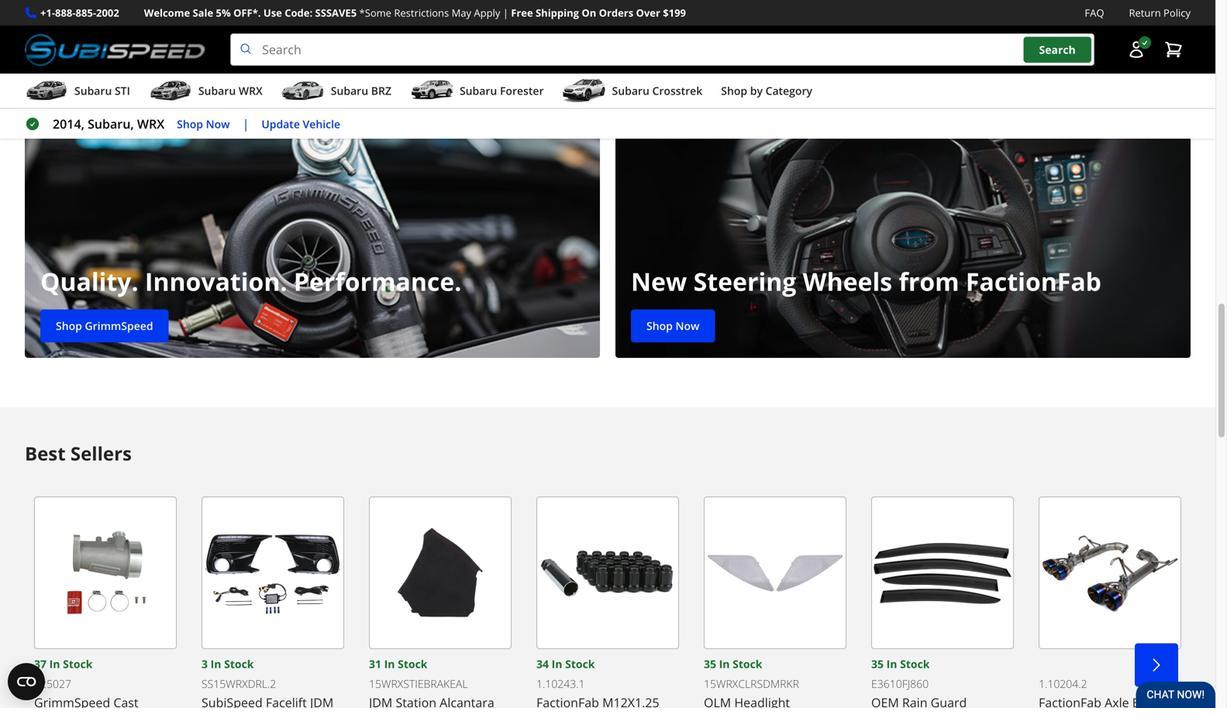 Task type: locate. For each thing, give the bounding box(es) containing it.
0 horizontal spatial |
[[242, 116, 249, 132]]

0 vertical spatial now
[[206, 116, 230, 131]]

2014,
[[53, 116, 84, 132]]

off*.
[[233, 6, 261, 20]]

stock for 34 in stock 1.10243.1
[[565, 657, 595, 672]]

in inside 37 in stock 125027
[[49, 657, 60, 672]]

sale
[[193, 6, 213, 20]]

crosstrek
[[652, 83, 703, 98]]

in inside 34 in stock 1.10243.1
[[552, 657, 562, 672]]

3 in from the left
[[384, 657, 395, 672]]

shop left by
[[721, 83, 747, 98]]

3
[[202, 657, 208, 672]]

in for 37 in stock 125027
[[49, 657, 60, 672]]

best sellers
[[25, 441, 132, 466]]

shop now link down new
[[631, 310, 715, 343]]

5 in from the left
[[719, 657, 730, 672]]

1 vertical spatial wrx
[[137, 116, 164, 132]]

button image
[[1127, 40, 1146, 59]]

a subaru brz thumbnail image image
[[281, 79, 325, 102]]

shop
[[56, 32, 82, 46], [647, 32, 673, 46], [721, 83, 747, 98], [177, 116, 203, 131], [56, 319, 82, 333], [647, 319, 673, 333]]

stock inside 35 in stock 15wrxclrsdmrkr
[[733, 657, 762, 672]]

shop down 888-
[[56, 32, 82, 46]]

subaru,
[[88, 116, 134, 132]]

shop now down subaru wrx dropdown button
[[177, 116, 230, 131]]

0 vertical spatial shop now
[[177, 116, 230, 131]]

6 stock from the left
[[900, 657, 930, 672]]

deals
[[85, 32, 114, 46]]

now down subaru wrx dropdown button
[[206, 116, 230, 131]]

in right the 3
[[211, 657, 221, 672]]

stock inside 35 in stock e3610fj860
[[900, 657, 930, 672]]

| left free
[[503, 6, 508, 20]]

5 stock from the left
[[733, 657, 762, 672]]

35 up 'e3610fj860'
[[871, 657, 884, 672]]

stock for 35 in stock 15wrxclrsdmrkr
[[733, 657, 762, 672]]

stock
[[63, 657, 93, 672], [224, 657, 254, 672], [398, 657, 428, 672], [565, 657, 595, 672], [733, 657, 762, 672], [900, 657, 930, 672]]

shop grimmspeed
[[56, 319, 153, 333]]

subaru left brz on the left of page
[[331, 83, 368, 98]]

wrx down a subaru wrx thumbnail image on the left top of page
[[137, 116, 164, 132]]

subaru left sti
[[74, 83, 112, 98]]

1 horizontal spatial shop now link
[[631, 310, 715, 343]]

34
[[536, 657, 549, 672]]

sellers
[[70, 441, 132, 466]]

stock up 125027 at the bottom left of the page
[[63, 657, 93, 672]]

1 horizontal spatial |
[[503, 6, 508, 20]]

now
[[206, 116, 230, 131], [676, 319, 700, 333]]

subaru inside dropdown button
[[460, 83, 497, 98]]

sti
[[115, 83, 130, 98]]

grimmspeed cast aluminum turbo inlet - 2015-2016 subaru wrx image
[[34, 497, 177, 650]]

$199
[[663, 6, 686, 20]]

may
[[452, 6, 471, 20]]

3 stock from the left
[[398, 657, 428, 672]]

faq
[[1085, 6, 1104, 20]]

shop grimmspeed link
[[40, 310, 169, 343]]

faq link
[[1085, 5, 1104, 21]]

in inside the 3 in stock ss15wrxdrl.2
[[211, 657, 221, 672]]

1 horizontal spatial now
[[676, 319, 700, 333]]

now down new
[[676, 319, 700, 333]]

4 in from the left
[[552, 657, 562, 672]]

injen
[[676, 32, 702, 46]]

0 horizontal spatial 35
[[704, 657, 716, 672]]

|
[[503, 6, 508, 20], [242, 116, 249, 132]]

stock up 15wrxstiebrakeal
[[398, 657, 428, 672]]

3 subaru from the left
[[331, 83, 368, 98]]

wrx
[[239, 83, 263, 98], [137, 116, 164, 132]]

subaru right a subaru crosstrek thumbnail image
[[612, 83, 650, 98]]

shop deals link
[[40, 23, 129, 56]]

1 horizontal spatial wrx
[[239, 83, 263, 98]]

1 horizontal spatial 35
[[871, 657, 884, 672]]

1 in from the left
[[49, 657, 60, 672]]

in up 15wrxclrsdmrkr
[[719, 657, 730, 672]]

factionfab
[[966, 265, 1102, 298]]

1 subaru from the left
[[74, 83, 112, 98]]

1.10204.2
[[1039, 677, 1087, 691]]

update vehicle button
[[262, 115, 340, 133]]

2 35 from the left
[[871, 657, 884, 672]]

35 inside 35 in stock 15wrxclrsdmrkr
[[704, 657, 716, 672]]

in right 37
[[49, 657, 60, 672]]

in for 35 in stock 15wrxclrsdmrkr
[[719, 657, 730, 672]]

37
[[34, 657, 47, 672]]

6 in from the left
[[887, 657, 897, 672]]

subaru crosstrek
[[612, 83, 703, 98]]

shop down "over"
[[647, 32, 673, 46]]

stock up 15wrxclrsdmrkr
[[733, 657, 762, 672]]

subaru
[[74, 83, 112, 98], [198, 83, 236, 98], [331, 83, 368, 98], [460, 83, 497, 98], [612, 83, 650, 98]]

subaru right a subaru wrx thumbnail image on the left top of page
[[198, 83, 236, 98]]

2 subaru from the left
[[198, 83, 236, 98]]

1 vertical spatial now
[[676, 319, 700, 333]]

in
[[49, 657, 60, 672], [211, 657, 221, 672], [384, 657, 395, 672], [552, 657, 562, 672], [719, 657, 730, 672], [887, 657, 897, 672]]

35 inside 35 in stock e3610fj860
[[871, 657, 884, 672]]

stock inside 37 in stock 125027
[[63, 657, 93, 672]]

stock up 1.10243.1
[[565, 657, 595, 672]]

a subaru forester thumbnail image image
[[410, 79, 453, 102]]

31 in stock 15wrxstiebrakeal
[[369, 657, 468, 691]]

in right 34
[[552, 657, 562, 672]]

3 in stock ss15wrxdrl.2
[[202, 657, 276, 691]]

| left update on the top left
[[242, 116, 249, 132]]

shop now down new
[[647, 319, 700, 333]]

1 vertical spatial shop now link
[[631, 310, 715, 343]]

return policy link
[[1129, 5, 1191, 21]]

subispeed logo image
[[25, 33, 206, 66]]

2014, subaru, wrx
[[53, 116, 164, 132]]

35 up 15wrxclrsdmrkr
[[704, 657, 716, 672]]

in inside 35 in stock e3610fj860
[[887, 657, 897, 672]]

subaru for subaru forester
[[460, 83, 497, 98]]

0 vertical spatial shop now link
[[177, 115, 230, 133]]

from
[[899, 265, 959, 298]]

1 stock from the left
[[63, 657, 93, 672]]

olm headlight sidemarkers clear - 2015-2021 subaru wrx & sti image
[[704, 497, 847, 650]]

stock inside the 3 in stock ss15wrxdrl.2
[[224, 657, 254, 672]]

subaru sti button
[[25, 77, 130, 108]]

1 35 from the left
[[704, 657, 716, 672]]

shop down new
[[647, 319, 673, 333]]

welcome
[[144, 6, 190, 20]]

stock up 'e3610fj860'
[[900, 657, 930, 672]]

stock up ss15wrxdrl.2
[[224, 657, 254, 672]]

5%
[[216, 6, 231, 20]]

on
[[582, 6, 596, 20]]

5 subaru from the left
[[612, 83, 650, 98]]

factionfab m12x1.25 34mm lug nut set of 20 - universal image
[[536, 497, 679, 650]]

+1-888-885-2002 link
[[40, 5, 119, 21]]

4 subaru from the left
[[460, 83, 497, 98]]

in right "31"
[[384, 657, 395, 672]]

stock inside the 31 in stock 15wrxstiebrakeal
[[398, 657, 428, 672]]

shop down quality.
[[56, 319, 82, 333]]

jdm station alcantara style ebrake boot with red stitching - 2015-2020 subaru wrx & sti image
[[369, 497, 512, 650]]

in up 'e3610fj860'
[[887, 657, 897, 672]]

update vehicle
[[262, 116, 340, 131]]

885-
[[76, 6, 96, 20]]

vehicle
[[303, 116, 340, 131]]

free
[[511, 6, 533, 20]]

search button
[[1024, 37, 1091, 63]]

ss15wrxdrl.2
[[202, 677, 276, 691]]

4 stock from the left
[[565, 657, 595, 672]]

subaru for subaru crosstrek
[[612, 83, 650, 98]]

in inside the 31 in stock 15wrxstiebrakeal
[[384, 657, 395, 672]]

shop now
[[177, 116, 230, 131], [647, 319, 700, 333]]

2 in from the left
[[211, 657, 221, 672]]

0 vertical spatial wrx
[[239, 83, 263, 98]]

1 vertical spatial shop now
[[647, 319, 700, 333]]

stock inside 34 in stock 1.10243.1
[[565, 657, 595, 672]]

0 vertical spatial |
[[503, 6, 508, 20]]

new steering wheels from factionfab
[[631, 265, 1102, 298]]

2 stock from the left
[[224, 657, 254, 672]]

steering
[[694, 265, 796, 298]]

performance.
[[294, 265, 462, 298]]

0 horizontal spatial now
[[206, 116, 230, 131]]

best
[[25, 441, 66, 466]]

subaru for subaru sti
[[74, 83, 112, 98]]

125027
[[34, 677, 71, 691]]

shop now link down subaru wrx dropdown button
[[177, 115, 230, 133]]

in inside 35 in stock 15wrxclrsdmrkr
[[719, 657, 730, 672]]

shipping
[[536, 6, 579, 20]]

0 horizontal spatial shop now
[[177, 116, 230, 131]]

subaru brz button
[[281, 77, 391, 108]]

31
[[369, 657, 381, 672]]

35 for 35 in stock 15wrxclrsdmrkr
[[704, 657, 716, 672]]

update
[[262, 116, 300, 131]]

shop injen
[[647, 32, 702, 46]]

wrx up update on the top left
[[239, 83, 263, 98]]

35
[[704, 657, 716, 672], [871, 657, 884, 672]]

subaru left forester
[[460, 83, 497, 98]]

shop down subaru wrx dropdown button
[[177, 116, 203, 131]]

shop now link
[[177, 115, 230, 133], [631, 310, 715, 343]]



Task type: vqa. For each thing, say whether or not it's contained in the screenshot.
fourth The Subaru from the right
yes



Task type: describe. For each thing, give the bounding box(es) containing it.
subaru forester
[[460, 83, 544, 98]]

apply
[[474, 6, 500, 20]]

wheels
[[803, 265, 892, 298]]

by
[[750, 83, 763, 98]]

stock for 35 in stock e3610fj860
[[900, 657, 930, 672]]

shop inside 'shop injen' link
[[647, 32, 673, 46]]

oem rain guard deflector kit - 2015-2020 subaru wrx & sti image
[[871, 497, 1014, 650]]

1 vertical spatial |
[[242, 116, 249, 132]]

subaru for subaru wrx
[[198, 83, 236, 98]]

in for 3 in stock ss15wrxdrl.2
[[211, 657, 221, 672]]

shop injen link
[[631, 23, 718, 56]]

welcome sale 5% off*. use code: sssave5 *some restrictions may apply | free shipping on orders over $199
[[144, 6, 686, 20]]

subaru wrx button
[[149, 77, 263, 108]]

open widget image
[[8, 664, 45, 701]]

use
[[263, 6, 282, 20]]

stock for 3 in stock ss15wrxdrl.2
[[224, 657, 254, 672]]

in for 35 in stock e3610fj860
[[887, 657, 897, 672]]

forester
[[500, 83, 544, 98]]

policy
[[1164, 6, 1191, 20]]

subaru forester button
[[410, 77, 544, 108]]

over
[[636, 6, 660, 20]]

888-
[[55, 6, 76, 20]]

a subaru sti thumbnail image image
[[25, 79, 68, 102]]

subispeed facelift jdm style drl bezel - 2018-2021 subaru wrx / sti image
[[202, 497, 344, 650]]

shop by category
[[721, 83, 812, 98]]

subaru for subaru brz
[[331, 83, 368, 98]]

15wrxstiebrakeal
[[369, 677, 468, 691]]

a subaru crosstrek thumbnail image image
[[562, 79, 606, 102]]

factionfab axle back exhaust - 2015+ wrx / 2015+ sti image
[[1039, 497, 1181, 650]]

new
[[631, 265, 687, 298]]

35 in stock e3610fj860
[[871, 657, 930, 691]]

+1-
[[40, 6, 55, 20]]

grimmspeed
[[85, 319, 153, 333]]

1.10243.1
[[536, 677, 585, 691]]

15wrxclrsdmrkr
[[704, 677, 799, 691]]

wrx inside dropdown button
[[239, 83, 263, 98]]

return
[[1129, 6, 1161, 20]]

shop inside shop grimmspeed link
[[56, 319, 82, 333]]

0 horizontal spatial wrx
[[137, 116, 164, 132]]

restrictions
[[394, 6, 449, 20]]

1 horizontal spatial shop now
[[647, 319, 700, 333]]

a subaru wrx thumbnail image image
[[149, 79, 192, 102]]

orders
[[599, 6, 634, 20]]

subaru brz
[[331, 83, 391, 98]]

shop inside shop by category dropdown button
[[721, 83, 747, 98]]

subaru crosstrek button
[[562, 77, 703, 108]]

sssave5
[[315, 6, 357, 20]]

search input field
[[230, 33, 1095, 66]]

innovation.
[[145, 265, 287, 298]]

stock for 31 in stock 15wrxstiebrakeal
[[398, 657, 428, 672]]

1.10204.2 link
[[1033, 491, 1188, 709]]

category
[[766, 83, 812, 98]]

2002
[[96, 6, 119, 20]]

stock for 37 in stock 125027
[[63, 657, 93, 672]]

shop deals
[[56, 32, 114, 46]]

shop by category button
[[721, 77, 812, 108]]

subaru wrx
[[198, 83, 263, 98]]

37 in stock 125027
[[34, 657, 93, 691]]

code:
[[285, 6, 313, 20]]

search
[[1039, 42, 1076, 57]]

e3610fj860
[[871, 677, 929, 691]]

return policy
[[1129, 6, 1191, 20]]

quality. innovation. performance.
[[40, 265, 462, 298]]

0 horizontal spatial shop now link
[[177, 115, 230, 133]]

quality.
[[40, 265, 138, 298]]

in for 31 in stock 15wrxstiebrakeal
[[384, 657, 395, 672]]

*some
[[359, 6, 391, 20]]

35 for 35 in stock e3610fj860
[[871, 657, 884, 672]]

subaru sti
[[74, 83, 130, 98]]

35 in stock 15wrxclrsdmrkr
[[704, 657, 799, 691]]

+1-888-885-2002
[[40, 6, 119, 20]]

brz
[[371, 83, 391, 98]]

in for 34 in stock 1.10243.1
[[552, 657, 562, 672]]

34 in stock 1.10243.1
[[536, 657, 595, 691]]



